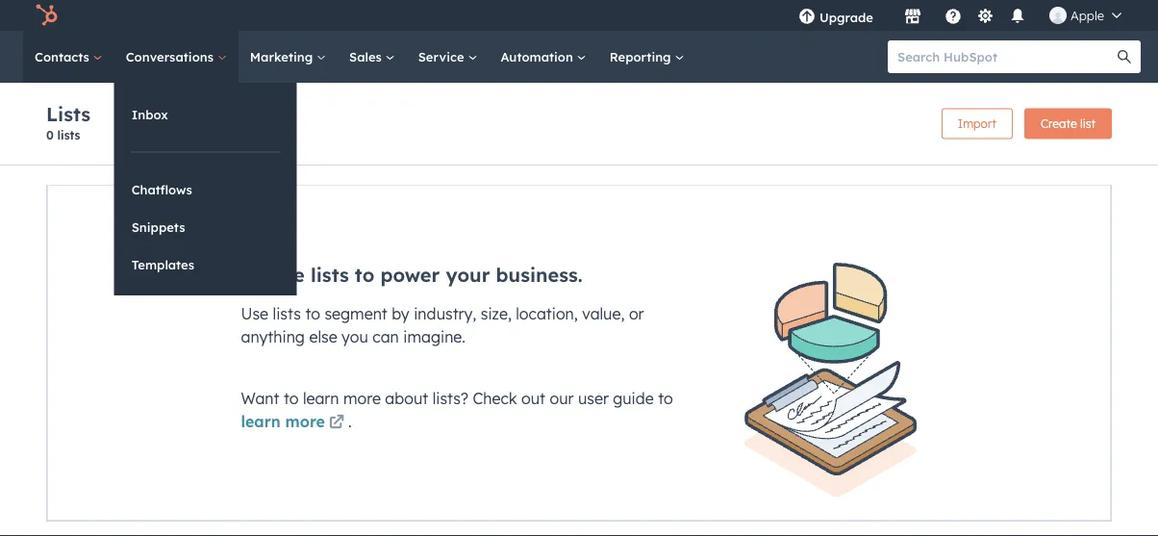 Task type: vqa. For each thing, say whether or not it's contained in the screenshot.
Sales "Link"
yes



Task type: describe. For each thing, give the bounding box(es) containing it.
hubspot image
[[35, 4, 58, 27]]

automation link
[[489, 31, 598, 83]]

industry,
[[414, 304, 477, 323]]

or
[[629, 304, 644, 323]]

to up the learn more
[[284, 389, 299, 408]]

want
[[241, 389, 280, 408]]

sales
[[349, 49, 386, 64]]

bob builder image
[[1050, 7, 1067, 24]]

conversations link
[[114, 31, 238, 83]]

help button
[[937, 0, 970, 31]]

link opens in a new window image
[[329, 412, 344, 435]]

settings link
[[974, 5, 998, 26]]

import link
[[942, 108, 1013, 139]]

menu containing apple
[[785, 0, 1136, 31]]

0 vertical spatial more
[[344, 389, 381, 408]]

create list
[[1041, 116, 1096, 131]]

create lists to power your business.
[[241, 263, 583, 287]]

conversations menu
[[114, 83, 297, 295]]

to inside use lists to segment by industry, size, location, value, or anything else you can imagine.
[[305, 304, 320, 323]]

value,
[[582, 304, 625, 323]]

location,
[[516, 304, 578, 323]]

use
[[241, 304, 269, 323]]

search image
[[1118, 50, 1132, 64]]

chatflows
[[132, 181, 192, 197]]

automation
[[501, 49, 577, 64]]

want to learn more about lists? check out our user guide to
[[241, 389, 673, 408]]

snippets link
[[114, 209, 297, 245]]

guide
[[613, 389, 654, 408]]

help image
[[945, 9, 962, 26]]

lists
[[46, 102, 91, 126]]

hubspot link
[[23, 4, 72, 27]]

Search HubSpot search field
[[888, 40, 1124, 73]]

create for create lists to power your business.
[[241, 263, 305, 287]]

chatflows link
[[114, 171, 297, 208]]

you
[[342, 327, 368, 346]]

link opens in a new window image
[[329, 416, 344, 431]]

lists banner
[[46, 102, 1112, 145]]

power
[[381, 263, 440, 287]]

sales link
[[338, 31, 407, 83]]

lists for use
[[273, 304, 301, 323]]

apple button
[[1038, 0, 1134, 31]]

snippets
[[132, 219, 185, 235]]

search button
[[1109, 40, 1141, 73]]

1 horizontal spatial learn
[[303, 389, 339, 408]]

reporting
[[610, 49, 675, 64]]

imagine.
[[403, 327, 466, 346]]

list
[[1081, 116, 1096, 131]]

create list link
[[1025, 108, 1112, 139]]

marketplaces button
[[893, 0, 933, 31]]

settings image
[[977, 8, 995, 26]]



Task type: locate. For each thing, give the bounding box(es) containing it.
1 horizontal spatial lists
[[273, 304, 301, 323]]

learn
[[303, 389, 339, 408], [241, 412, 281, 431]]

lists right the '0'
[[57, 128, 80, 142]]

to up else
[[305, 304, 320, 323]]

contacts link
[[23, 31, 114, 83]]

.
[[348, 412, 352, 431]]

learn more link
[[241, 412, 348, 435]]

0 horizontal spatial learn
[[241, 412, 281, 431]]

lists?
[[433, 389, 469, 408]]

learn more
[[241, 412, 325, 431]]

0 horizontal spatial more
[[285, 412, 325, 431]]

0
[[46, 128, 54, 142]]

menu
[[785, 0, 1136, 31]]

create inside "link"
[[1041, 116, 1077, 131]]

create
[[1041, 116, 1077, 131], [241, 263, 305, 287]]

marketing link
[[238, 31, 338, 83]]

lists inside use lists to segment by industry, size, location, value, or anything else you can imagine.
[[273, 304, 301, 323]]

learn inside "link"
[[241, 412, 281, 431]]

import
[[958, 116, 997, 131]]

upgrade
[[820, 9, 874, 25]]

check
[[473, 389, 517, 408]]

0 vertical spatial create
[[1041, 116, 1077, 131]]

notifications image
[[1009, 9, 1027, 26]]

more inside "link"
[[285, 412, 325, 431]]

learn up link opens in a new window icon
[[303, 389, 339, 408]]

0 horizontal spatial create
[[241, 263, 305, 287]]

anything
[[241, 327, 305, 346]]

out
[[522, 389, 546, 408]]

2 horizontal spatial lists
[[311, 263, 349, 287]]

lists for create
[[311, 263, 349, 287]]

1 vertical spatial more
[[285, 412, 325, 431]]

lists inside lists 0 lists
[[57, 128, 80, 142]]

about
[[385, 389, 428, 408]]

else
[[309, 327, 337, 346]]

2 vertical spatial lists
[[273, 304, 301, 323]]

by
[[392, 304, 410, 323]]

notifications button
[[1002, 0, 1034, 31]]

0 horizontal spatial lists
[[57, 128, 80, 142]]

inbox link
[[114, 96, 297, 133]]

our
[[550, 389, 574, 408]]

to
[[355, 263, 375, 287], [305, 304, 320, 323], [284, 389, 299, 408], [658, 389, 673, 408]]

1 vertical spatial lists
[[311, 263, 349, 287]]

service
[[418, 49, 468, 64]]

create up "use"
[[241, 263, 305, 287]]

more left link opens in a new window icon
[[285, 412, 325, 431]]

more up .
[[344, 389, 381, 408]]

use lists to segment by industry, size, location, value, or anything else you can imagine.
[[241, 304, 644, 346]]

can
[[373, 327, 399, 346]]

service link
[[407, 31, 489, 83]]

user
[[578, 389, 609, 408]]

1 horizontal spatial more
[[344, 389, 381, 408]]

templates
[[132, 256, 194, 272]]

size,
[[481, 304, 512, 323]]

lists up segment
[[311, 263, 349, 287]]

create left list
[[1041, 116, 1077, 131]]

business.
[[496, 263, 583, 287]]

lists 0 lists
[[46, 102, 91, 142]]

1 horizontal spatial create
[[1041, 116, 1077, 131]]

lists
[[57, 128, 80, 142], [311, 263, 349, 287], [273, 304, 301, 323]]

conversations
[[126, 49, 217, 64]]

apple
[[1071, 7, 1105, 23]]

templates link
[[114, 246, 297, 283]]

contacts
[[35, 49, 93, 64]]

0 vertical spatial learn
[[303, 389, 339, 408]]

more
[[344, 389, 381, 408], [285, 412, 325, 431]]

0 vertical spatial lists
[[57, 128, 80, 142]]

reporting link
[[598, 31, 696, 83]]

1 vertical spatial learn
[[241, 412, 281, 431]]

marketing
[[250, 49, 317, 64]]

upgrade image
[[799, 9, 816, 26]]

marketplaces image
[[905, 9, 922, 26]]

1 vertical spatial create
[[241, 263, 305, 287]]

learn down want
[[241, 412, 281, 431]]

your
[[446, 263, 490, 287]]

to right guide
[[658, 389, 673, 408]]

create for create list
[[1041, 116, 1077, 131]]

lists up the anything
[[273, 304, 301, 323]]

to up segment
[[355, 263, 375, 287]]

inbox
[[132, 106, 168, 122]]

segment
[[325, 304, 388, 323]]



